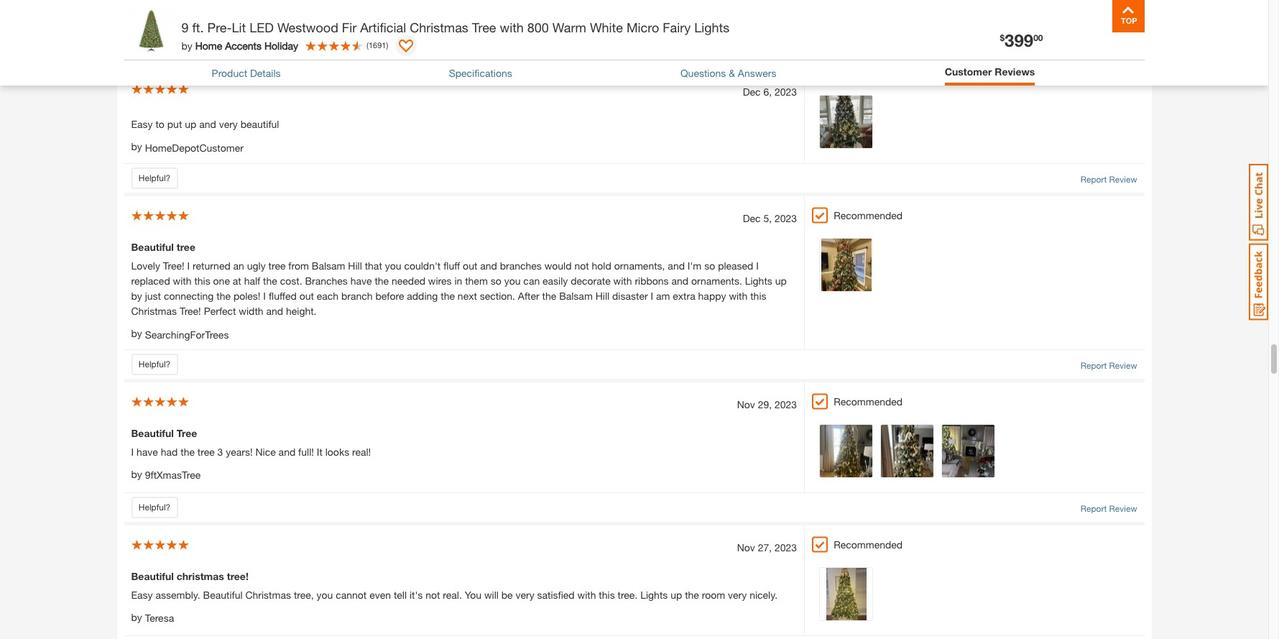 Task type: describe. For each thing, give the bounding box(es) containing it.
teresa
[[145, 612, 174, 624]]

9 ft. pre-lit led westwood fir artificial christmas tree with 800 warm white micro fairy lights
[[182, 19, 730, 35]]

holiday
[[265, 39, 298, 51]]

)
[[386, 40, 388, 49]]

beautiful down the tree!
[[203, 589, 243, 601]]

looks
[[326, 445, 350, 458]]

0 vertical spatial out
[[463, 259, 478, 272]]

tree!
[[227, 570, 249, 582]]

width
[[239, 305, 264, 317]]

next
[[458, 290, 477, 302]]

i inside "beautiful tree i have had the tree 3 years!  nice and full!  it looks real!"
[[131, 445, 134, 458]]

not inside beautiful tree lovely tree! i returned an ugly tree from balsam hill that you couldn't fluff out and branches would not hold ornaments, and i'm so pleased i replaced with this one at half the cost. branches have the needed wires in them so you can easily decorate with ribbons and ornaments. lights up by just connecting the poles! i fluffed out each branch before adding the next section. after the balsam hill disaster i am extra happy with this christmas tree! perfect width and height.
[[575, 259, 589, 272]]

you
[[465, 589, 482, 601]]

ornaments.
[[692, 274, 743, 287]]

westwood
[[277, 19, 339, 35]]

it's
[[410, 589, 423, 601]]

easy to put up and very beautiful
[[131, 118, 279, 130]]

you inside beautiful christmas tree! easy assembly. beautiful christmas tree, you cannot even tell it's not real. you will be very satisfied with this tree. lights up the room very nicely.
[[317, 589, 333, 601]]

beautiful tree i have had the tree 3 years!  nice and full!  it looks real!
[[131, 427, 371, 458]]

each
[[317, 290, 339, 302]]

$
[[1000, 32, 1005, 43]]

live chat image
[[1250, 164, 1269, 241]]

details
[[250, 67, 281, 79]]

tell
[[394, 589, 407, 601]]

would
[[545, 259, 572, 272]]

dec for dec 5, 2023
[[743, 212, 761, 224]]

by for by home accents holiday
[[182, 39, 193, 51]]

by homedepotcustomer
[[131, 140, 244, 154]]

disaster
[[613, 290, 648, 302]]

nov 27, 2023
[[737, 541, 798, 553]]

nov for nov 29, 2023
[[737, 398, 756, 410]]

branch
[[342, 290, 373, 302]]

nov 29, 2023
[[737, 398, 798, 410]]

happy
[[699, 290, 727, 302]]

beautiful for tree!
[[131, 241, 174, 253]]

helpful? button for easy to put up and very beautiful
[[131, 167, 178, 189]]

by for by homedepotcustomer
[[131, 140, 142, 152]]

led
[[250, 19, 274, 35]]

dec 6, 2023
[[743, 85, 798, 98]]

lovely
[[131, 259, 160, 272]]

and left i'm
[[668, 259, 685, 272]]

in
[[455, 274, 463, 287]]

from
[[289, 259, 309, 272]]

pleased
[[718, 259, 754, 272]]

by searchingfortrees
[[131, 327, 229, 340]]

room
[[702, 589, 726, 601]]

be
[[502, 589, 513, 601]]

this inside beautiful christmas tree! easy assembly. beautiful christmas tree, you cannot even tell it's not real. you will be very satisfied with this tree. lights up the room very nicely.
[[599, 589, 615, 601]]

2023 for nov 29, 2023
[[775, 398, 798, 410]]

it
[[317, 445, 323, 458]]

warm
[[553, 19, 587, 35]]

answers
[[738, 67, 777, 79]]

0 horizontal spatial out
[[300, 290, 314, 302]]

helpful? for easy to put up and very beautiful
[[139, 172, 171, 183]]

by teresa
[[131, 611, 174, 624]]

ribbons
[[635, 274, 669, 287]]

extra
[[673, 290, 696, 302]]

have inside "beautiful tree i have had the tree 3 years!  nice and full!  it looks real!"
[[137, 445, 158, 458]]

ugly
[[247, 259, 266, 272]]

to
[[156, 118, 165, 130]]

with up 'connecting'
[[173, 274, 192, 287]]

dec 5, 2023
[[743, 212, 798, 224]]

1 horizontal spatial tree
[[472, 19, 497, 35]]

0 horizontal spatial tree
[[177, 241, 196, 253]]

ornaments,
[[615, 259, 665, 272]]

i left "am"
[[651, 290, 654, 302]]

1 vertical spatial tree!
[[180, 305, 201, 317]]

helpful? button for beautiful tree
[[131, 497, 178, 518]]

hold
[[592, 259, 612, 272]]

reviews
[[995, 65, 1036, 78]]

micro
[[627, 19, 660, 35]]

399
[[1005, 30, 1034, 50]]

before
[[376, 290, 404, 302]]

after
[[518, 290, 540, 302]]

height.
[[286, 305, 317, 317]]

up inside beautiful tree lovely tree! i returned an ugly tree from balsam hill that you couldn't fluff out and branches would not hold ornaments, and i'm so pleased i replaced with this one at half the cost. branches have the needed wires in them so you can easily decorate with ribbons and ornaments. lights up by just connecting the poles! i fluffed out each branch before adding the next section. after the balsam hill disaster i am extra happy with this christmas tree! perfect width and height.
[[776, 274, 787, 287]]

(
[[367, 40, 369, 49]]

mwhitty
[[145, 16, 180, 28]]

just
[[145, 290, 161, 302]]

tree.
[[618, 589, 638, 601]]

report for dec 6, 2023
[[1081, 174, 1108, 185]]

fairy
[[663, 19, 691, 35]]

them
[[465, 274, 488, 287]]

am
[[656, 290, 670, 302]]

and up extra
[[672, 274, 689, 287]]

9ftxmastree
[[145, 469, 201, 481]]

with left 800
[[500, 19, 524, 35]]

branches
[[305, 274, 348, 287]]

report review for nov 29, 2023
[[1081, 503, 1138, 514]]

needed
[[392, 274, 426, 287]]

2023 for dec 5, 2023
[[775, 212, 798, 224]]

section.
[[480, 290, 516, 302]]

by for by teresa
[[131, 611, 142, 623]]

1 vertical spatial so
[[491, 274, 502, 287]]

review for dec 6, 2023
[[1110, 174, 1138, 185]]

that
[[365, 259, 382, 272]]

0 vertical spatial lights
[[695, 19, 730, 35]]

1 easy from the top
[[131, 118, 153, 130]]

returned
[[193, 259, 231, 272]]

christmas
[[177, 570, 224, 582]]

artificial
[[360, 19, 406, 35]]

3
[[218, 445, 223, 458]]

an
[[233, 259, 244, 272]]

0 horizontal spatial balsam
[[312, 259, 345, 272]]

nov for nov 27, 2023
[[737, 541, 756, 553]]

up inside beautiful christmas tree! easy assembly. beautiful christmas tree, you cannot even tell it's not real. you will be very satisfied with this tree. lights up the room very nicely.
[[671, 589, 683, 601]]

i'm
[[688, 259, 702, 272]]

by mwhitty
[[131, 14, 180, 28]]

&
[[729, 67, 736, 79]]

2 horizontal spatial this
[[751, 290, 767, 302]]



Task type: vqa. For each thing, say whether or not it's contained in the screenshot.
out
yes



Task type: locate. For each thing, give the bounding box(es) containing it.
by for by searchingfortrees
[[131, 327, 142, 339]]

2023 right 29,
[[775, 398, 798, 410]]

report review for dec 5, 2023
[[1081, 360, 1138, 371]]

this
[[194, 274, 210, 287], [751, 290, 767, 302], [599, 589, 615, 601]]

1 report review from the top
[[1081, 174, 1138, 185]]

2 horizontal spatial lights
[[745, 274, 773, 287]]

2 report review button from the top
[[1081, 359, 1138, 372]]

0 vertical spatial easy
[[131, 118, 153, 130]]

2023 for nov 27, 2023
[[775, 541, 798, 553]]

report review for dec 6, 2023
[[1081, 174, 1138, 185]]

helpful? button for beautiful tree
[[131, 353, 178, 375]]

3 helpful? button from the top
[[131, 353, 178, 375]]

one
[[213, 274, 230, 287]]

0 horizontal spatial have
[[137, 445, 158, 458]]

beautiful
[[241, 118, 279, 130]]

beautiful up "had"
[[131, 427, 174, 439]]

1 dec from the top
[[743, 85, 761, 98]]

home
[[195, 39, 222, 51]]

you right 'that'
[[385, 259, 402, 272]]

2 recommended from the top
[[834, 395, 903, 407]]

0 vertical spatial review
[[1110, 174, 1138, 185]]

easily
[[543, 274, 568, 287]]

at
[[233, 274, 241, 287]]

1 vertical spatial balsam
[[560, 290, 593, 302]]

with right happy
[[729, 290, 748, 302]]

christmas left tree,
[[246, 589, 291, 601]]

tree up 'returned'
[[177, 241, 196, 253]]

by left homedepotcustomer
[[131, 140, 142, 152]]

0 vertical spatial tree!
[[163, 259, 185, 272]]

1 vertical spatial christmas
[[131, 305, 177, 317]]

top button
[[1113, 0, 1145, 32]]

connecting
[[164, 290, 214, 302]]

3 recommended from the top
[[834, 538, 903, 550]]

and down fluffed
[[266, 305, 283, 317]]

1 vertical spatial report
[[1081, 360, 1108, 371]]

recommended for dec 5, 2023
[[834, 209, 903, 221]]

recommended
[[834, 209, 903, 221], [834, 395, 903, 407], [834, 538, 903, 550]]

the inside "beautiful tree i have had the tree 3 years!  nice and full!  it looks real!"
[[181, 445, 195, 458]]

1 horizontal spatial so
[[705, 259, 716, 272]]

customer
[[945, 65, 993, 78]]

1691
[[369, 40, 386, 49]]

beautiful up lovely
[[131, 241, 174, 253]]

couldn't
[[404, 259, 441, 272]]

tree up "had"
[[177, 427, 197, 439]]

1 vertical spatial dec
[[743, 212, 761, 224]]

1 recommended from the top
[[834, 209, 903, 221]]

lights inside beautiful tree lovely tree! i returned an ugly tree from balsam hill that you couldn't fluff out and branches would not hold ornaments, and i'm so pleased i replaced with this one at half the cost. branches have the needed wires in them so you can easily decorate with ribbons and ornaments. lights up by just connecting the poles! i fluffed out each branch before adding the next section. after the balsam hill disaster i am extra happy with this christmas tree! perfect width and height.
[[745, 274, 773, 287]]

2 vertical spatial up
[[671, 589, 683, 601]]

by inside by mwhitty
[[131, 14, 142, 26]]

2 vertical spatial report review
[[1081, 503, 1138, 514]]

by left searchingfortrees button
[[131, 327, 142, 339]]

years!
[[226, 445, 253, 458]]

up down dec 5, 2023
[[776, 274, 787, 287]]

2 horizontal spatial up
[[776, 274, 787, 287]]

1 horizontal spatial this
[[599, 589, 615, 601]]

2 report from the top
[[1081, 360, 1108, 371]]

0 horizontal spatial up
[[185, 118, 197, 130]]

recommended for nov 27, 2023
[[834, 538, 903, 550]]

report for nov 29, 2023
[[1081, 503, 1108, 514]]

this left tree.
[[599, 589, 615, 601]]

branches
[[500, 259, 542, 272]]

fluffed
[[269, 290, 297, 302]]

beautiful for have
[[131, 427, 174, 439]]

i
[[187, 259, 190, 272], [757, 259, 759, 272], [263, 290, 266, 302], [651, 290, 654, 302], [131, 445, 134, 458]]

out up them
[[463, 259, 478, 272]]

by home accents holiday
[[182, 39, 298, 51]]

by inside beautiful tree lovely tree! i returned an ugly tree from balsam hill that you couldn't fluff out and branches would not hold ornaments, and i'm so pleased i replaced with this one at half the cost. branches have the needed wires in them so you can easily decorate with ribbons and ornaments. lights up by just connecting the poles! i fluffed out each branch before adding the next section. after the balsam hill disaster i am extra happy with this christmas tree! perfect width and height.
[[131, 290, 142, 302]]

29,
[[758, 398, 772, 410]]

1 vertical spatial hill
[[596, 290, 610, 302]]

the left room at right
[[685, 589, 700, 601]]

by left teresa button
[[131, 611, 142, 623]]

helpful? down by homedepotcustomer
[[139, 172, 171, 183]]

helpful? button
[[131, 41, 178, 62], [131, 167, 178, 189], [131, 353, 178, 375], [131, 497, 178, 518]]

have
[[351, 274, 372, 287], [137, 445, 158, 458]]

this down pleased
[[751, 290, 767, 302]]

the down one
[[217, 290, 231, 302]]

0 vertical spatial balsam
[[312, 259, 345, 272]]

fir
[[342, 19, 357, 35]]

questions & answers
[[681, 67, 777, 79]]

helpful? down by mwhitty
[[139, 46, 171, 57]]

0 horizontal spatial you
[[317, 589, 333, 601]]

1 horizontal spatial balsam
[[560, 290, 593, 302]]

0 horizontal spatial lights
[[641, 589, 668, 601]]

dec
[[743, 85, 761, 98], [743, 212, 761, 224]]

by down 9
[[182, 39, 193, 51]]

3 review from the top
[[1110, 503, 1138, 514]]

by for by 9ftxmastree
[[131, 468, 142, 480]]

1 vertical spatial tree
[[269, 259, 286, 272]]

this down 'returned'
[[194, 274, 210, 287]]

by inside by searchingfortrees
[[131, 327, 142, 339]]

1 vertical spatial this
[[751, 290, 767, 302]]

easy up the by teresa
[[131, 589, 153, 601]]

helpful? down by searchingfortrees
[[139, 358, 171, 369]]

0 vertical spatial tree
[[177, 241, 196, 253]]

helpful? down by 9ftxmastree
[[139, 502, 171, 512]]

questions
[[681, 67, 726, 79]]

hill down the 'decorate'
[[596, 290, 610, 302]]

1 vertical spatial tree
[[177, 427, 197, 439]]

by left 9ftxmastree
[[131, 468, 142, 480]]

by 9ftxmastree
[[131, 468, 201, 481]]

beautiful inside beautiful tree lovely tree! i returned an ugly tree from balsam hill that you couldn't fluff out and branches would not hold ornaments, and i'm so pleased i replaced with this one at half the cost. branches have the needed wires in them so you can easily decorate with ribbons and ornaments. lights up by just connecting the poles! i fluffed out each branch before adding the next section. after the balsam hill disaster i am extra happy with this christmas tree! perfect width and height.
[[131, 241, 174, 253]]

easy left "to"
[[131, 118, 153, 130]]

specifications button
[[449, 65, 513, 80], [449, 65, 513, 80]]

ft.
[[192, 19, 204, 35]]

out up height.
[[300, 290, 314, 302]]

1 horizontal spatial lights
[[695, 19, 730, 35]]

by inside by 9ftxmastree
[[131, 468, 142, 480]]

cost.
[[280, 274, 302, 287]]

product
[[212, 67, 247, 79]]

with up disaster
[[614, 274, 632, 287]]

( 1691 )
[[367, 40, 388, 49]]

0 vertical spatial dec
[[743, 85, 761, 98]]

1 vertical spatial report review
[[1081, 360, 1138, 371]]

hill left 'that'
[[348, 259, 362, 272]]

1 vertical spatial out
[[300, 290, 314, 302]]

with inside beautiful christmas tree! easy assembly. beautiful christmas tree, you cannot even tell it's not real. you will be very satisfied with this tree. lights up the room very nicely.
[[578, 589, 596, 601]]

2 vertical spatial recommended
[[834, 538, 903, 550]]

0 vertical spatial so
[[705, 259, 716, 272]]

with
[[500, 19, 524, 35], [173, 274, 192, 287], [614, 274, 632, 287], [729, 290, 748, 302], [578, 589, 596, 601]]

helpful? button down by homedepotcustomer
[[131, 167, 178, 189]]

so up the section.
[[491, 274, 502, 287]]

1 vertical spatial not
[[426, 589, 440, 601]]

the right "had"
[[181, 445, 195, 458]]

2023 right 5,
[[775, 212, 798, 224]]

customer reviews button
[[945, 64, 1036, 82], [945, 64, 1036, 79]]

2 horizontal spatial you
[[505, 274, 521, 287]]

1 nov from the top
[[737, 398, 756, 410]]

2 horizontal spatial christmas
[[410, 19, 469, 35]]

lit
[[232, 19, 246, 35]]

balsam down the 'decorate'
[[560, 290, 593, 302]]

1 helpful? button from the top
[[131, 41, 178, 62]]

2 vertical spatial report
[[1081, 503, 1108, 514]]

0 vertical spatial report review
[[1081, 174, 1138, 185]]

tree,
[[294, 589, 314, 601]]

nicely.
[[750, 589, 778, 601]]

display image
[[399, 40, 414, 54]]

put
[[167, 118, 182, 130]]

1 2023 from the top
[[775, 85, 798, 98]]

review for nov 29, 2023
[[1110, 503, 1138, 514]]

1 horizontal spatial you
[[385, 259, 402, 272]]

2 helpful? button from the top
[[131, 167, 178, 189]]

and up them
[[480, 259, 497, 272]]

even
[[370, 589, 391, 601]]

beautiful tree lovely tree! i returned an ugly tree from balsam hill that you couldn't fluff out and branches would not hold ornaments, and i'm so pleased i replaced with this one at half the cost. branches have the needed wires in them so you can easily decorate with ribbons and ornaments. lights up by just connecting the poles! i fluffed out each branch before adding the next section. after the balsam hill disaster i am extra happy with this christmas tree! perfect width and height.
[[131, 241, 787, 317]]

lights inside beautiful christmas tree! easy assembly. beautiful christmas tree, you cannot even tell it's not real. you will be very satisfied with this tree. lights up the room very nicely.
[[641, 589, 668, 601]]

3 report review button from the top
[[1081, 502, 1138, 515]]

beautiful up 'assembly.'
[[131, 570, 174, 582]]

not
[[575, 259, 589, 272], [426, 589, 440, 601]]

0 vertical spatial up
[[185, 118, 197, 130]]

2023 for dec 6, 2023
[[775, 85, 798, 98]]

the down easily
[[543, 290, 557, 302]]

3 2023 from the top
[[775, 398, 798, 410]]

not up the 'decorate'
[[575, 259, 589, 272]]

white
[[590, 19, 623, 35]]

cannot
[[336, 589, 367, 601]]

not right it's at left
[[426, 589, 440, 601]]

easy inside beautiful christmas tree! easy assembly. beautiful christmas tree, you cannot even tell it's not real. you will be very satisfied with this tree. lights up the room very nicely.
[[131, 589, 153, 601]]

very right room at right
[[728, 589, 747, 601]]

i right pleased
[[757, 259, 759, 272]]

christmas down just in the top left of the page
[[131, 305, 177, 317]]

with right satisfied
[[578, 589, 596, 601]]

0 horizontal spatial this
[[194, 274, 210, 287]]

beautiful for easy
[[131, 570, 174, 582]]

satisfied
[[538, 589, 575, 601]]

2 vertical spatial this
[[599, 589, 615, 601]]

christmas inside beautiful tree lovely tree! i returned an ugly tree from balsam hill that you couldn't fluff out and branches would not hold ornaments, and i'm so pleased i replaced with this one at half the cost. branches have the needed wires in them so you can easily decorate with ribbons and ornaments. lights up by just connecting the poles! i fluffed out each branch before adding the next section. after the balsam hill disaster i am extra happy with this christmas tree! perfect width and height.
[[131, 305, 177, 317]]

2023
[[775, 85, 798, 98], [775, 212, 798, 224], [775, 398, 798, 410], [775, 541, 798, 553]]

so
[[705, 259, 716, 272], [491, 274, 502, 287]]

0 horizontal spatial tree
[[177, 427, 197, 439]]

00
[[1034, 32, 1044, 43]]

1 horizontal spatial very
[[516, 589, 535, 601]]

by left just in the top left of the page
[[131, 290, 142, 302]]

2 report review from the top
[[1081, 360, 1138, 371]]

tree up "specifications"
[[472, 19, 497, 35]]

lights down pleased
[[745, 274, 773, 287]]

replaced
[[131, 274, 170, 287]]

tree left the 3
[[198, 445, 215, 458]]

2 vertical spatial tree
[[198, 445, 215, 458]]

0 vertical spatial recommended
[[834, 209, 903, 221]]

report review button for dec 6, 2023
[[1081, 173, 1138, 186]]

2 2023 from the top
[[775, 212, 798, 224]]

the
[[263, 274, 277, 287], [375, 274, 389, 287], [217, 290, 231, 302], [441, 290, 455, 302], [543, 290, 557, 302], [181, 445, 195, 458], [685, 589, 700, 601]]

helpful? for beautiful tree
[[139, 502, 171, 512]]

specifications
[[449, 67, 513, 79]]

2 vertical spatial lights
[[641, 589, 668, 601]]

beautiful inside "beautiful tree i have had the tree 3 years!  nice and full!  it looks real!"
[[131, 427, 174, 439]]

very right be
[[516, 589, 535, 601]]

0 vertical spatial christmas
[[410, 19, 469, 35]]

i left "had"
[[131, 445, 134, 458]]

easy
[[131, 118, 153, 130], [131, 589, 153, 601]]

4 helpful? button from the top
[[131, 497, 178, 518]]

1 horizontal spatial hill
[[596, 290, 610, 302]]

report review button for nov 29, 2023
[[1081, 502, 1138, 515]]

0 vertical spatial you
[[385, 259, 402, 272]]

dec left 5,
[[743, 212, 761, 224]]

nov
[[737, 398, 756, 410], [737, 541, 756, 553]]

2 horizontal spatial tree
[[269, 259, 286, 272]]

800
[[528, 19, 549, 35]]

2 easy from the top
[[131, 589, 153, 601]]

9
[[182, 19, 189, 35]]

lights right tree.
[[641, 589, 668, 601]]

by for by mwhitty
[[131, 14, 142, 26]]

0 vertical spatial not
[[575, 259, 589, 272]]

have up the branch
[[351, 274, 372, 287]]

1 vertical spatial you
[[505, 274, 521, 287]]

helpful? button down by searchingfortrees
[[131, 353, 178, 375]]

1 report review button from the top
[[1081, 173, 1138, 186]]

3 report review from the top
[[1081, 503, 1138, 514]]

0 vertical spatial have
[[351, 274, 372, 287]]

recommended for nov 29, 2023
[[834, 395, 903, 407]]

have left "had"
[[137, 445, 158, 458]]

3 helpful? from the top
[[139, 358, 171, 369]]

1 vertical spatial recommended
[[834, 395, 903, 407]]

2 helpful? from the top
[[139, 172, 171, 183]]

2 vertical spatial christmas
[[246, 589, 291, 601]]

1 vertical spatial nov
[[737, 541, 756, 553]]

1 horizontal spatial out
[[463, 259, 478, 272]]

christmas up display icon
[[410, 19, 469, 35]]

2 review from the top
[[1110, 360, 1138, 371]]

0 horizontal spatial so
[[491, 274, 502, 287]]

1 review from the top
[[1110, 174, 1138, 185]]

i right poles!
[[263, 290, 266, 302]]

fluff
[[444, 259, 460, 272]]

3 report from the top
[[1081, 503, 1108, 514]]

up
[[185, 118, 197, 130], [776, 274, 787, 287], [671, 589, 683, 601]]

the down wires at the left top of the page
[[441, 290, 455, 302]]

4 helpful? from the top
[[139, 502, 171, 512]]

0 vertical spatial report
[[1081, 174, 1108, 185]]

2 dec from the top
[[743, 212, 761, 224]]

balsam
[[312, 259, 345, 272], [560, 290, 593, 302]]

wires
[[428, 274, 452, 287]]

5,
[[764, 212, 772, 224]]

0 horizontal spatial christmas
[[131, 305, 177, 317]]

tree inside "beautiful tree i have had the tree 3 years!  nice and full!  it looks real!"
[[177, 427, 197, 439]]

0 vertical spatial this
[[194, 274, 210, 287]]

tree inside "beautiful tree i have had the tree 3 years!  nice and full!  it looks real!"
[[198, 445, 215, 458]]

report for dec 5, 2023
[[1081, 360, 1108, 371]]

the inside beautiful christmas tree! easy assembly. beautiful christmas tree, you cannot even tell it's not real. you will be very satisfied with this tree. lights up the room very nicely.
[[685, 589, 700, 601]]

nov left 29,
[[737, 398, 756, 410]]

0 vertical spatial nov
[[737, 398, 756, 410]]

2023 right 6,
[[775, 85, 798, 98]]

tree! down 'connecting'
[[180, 305, 201, 317]]

feedback link image
[[1250, 243, 1269, 321]]

not inside beautiful christmas tree! easy assembly. beautiful christmas tree, you cannot even tell it's not real. you will be very satisfied with this tree. lights up the room very nicely.
[[426, 589, 440, 601]]

dec left 6,
[[743, 85, 761, 98]]

1 horizontal spatial tree
[[198, 445, 215, 458]]

1 vertical spatial review
[[1110, 360, 1138, 371]]

0 vertical spatial report review button
[[1081, 173, 1138, 186]]

0 vertical spatial tree
[[472, 19, 497, 35]]

2 horizontal spatial very
[[728, 589, 747, 601]]

1 horizontal spatial up
[[671, 589, 683, 601]]

1 horizontal spatial not
[[575, 259, 589, 272]]

and up homedepotcustomer
[[199, 118, 216, 130]]

homedepotcustomer button
[[145, 140, 244, 155]]

very
[[219, 118, 238, 130], [516, 589, 535, 601], [728, 589, 747, 601]]

report review button for dec 5, 2023
[[1081, 359, 1138, 372]]

9ftxmastree button
[[145, 468, 201, 483]]

i left 'returned'
[[187, 259, 190, 272]]

the right 'half'
[[263, 274, 277, 287]]

helpful?
[[139, 46, 171, 57], [139, 172, 171, 183], [139, 358, 171, 369], [139, 502, 171, 512]]

by inside by homedepotcustomer
[[131, 140, 142, 152]]

have inside beautiful tree lovely tree! i returned an ugly tree from balsam hill that you couldn't fluff out and branches would not hold ornaments, and i'm so pleased i replaced with this one at half the cost. branches have the needed wires in them so you can easily decorate with ribbons and ornaments. lights up by just connecting the poles! i fluffed out each branch before adding the next section. after the balsam hill disaster i am extra happy with this christmas tree! perfect width and height.
[[351, 274, 372, 287]]

so right i'm
[[705, 259, 716, 272]]

and inside "beautiful tree i have had the tree 3 years!  nice and full!  it looks real!"
[[279, 445, 296, 458]]

tree! up the replaced
[[163, 259, 185, 272]]

you down branches
[[505, 274, 521, 287]]

helpful? button down by 9ftxmastree
[[131, 497, 178, 518]]

0 vertical spatial hill
[[348, 259, 362, 272]]

very left beautiful
[[219, 118, 238, 130]]

4 2023 from the top
[[775, 541, 798, 553]]

nov left 27,
[[737, 541, 756, 553]]

had
[[161, 445, 178, 458]]

christmas inside beautiful christmas tree! easy assembly. beautiful christmas tree, you cannot even tell it's not real. you will be very satisfied with this tree. lights up the room very nicely.
[[246, 589, 291, 601]]

1 report from the top
[[1081, 174, 1108, 185]]

tree up cost.
[[269, 259, 286, 272]]

1 vertical spatial report review button
[[1081, 359, 1138, 372]]

6,
[[764, 85, 772, 98]]

by
[[131, 14, 142, 26], [182, 39, 193, 51], [131, 140, 142, 152], [131, 290, 142, 302], [131, 327, 142, 339], [131, 468, 142, 480], [131, 611, 142, 623]]

1 vertical spatial have
[[137, 445, 158, 458]]

0 horizontal spatial not
[[426, 589, 440, 601]]

beautiful
[[131, 241, 174, 253], [131, 427, 174, 439], [131, 570, 174, 582], [203, 589, 243, 601]]

helpful? button for by
[[131, 41, 178, 62]]

tree!
[[163, 259, 185, 272], [180, 305, 201, 317]]

lights right fairy
[[695, 19, 730, 35]]

0 horizontal spatial hill
[[348, 259, 362, 272]]

searchingfortrees button
[[145, 327, 229, 342]]

dec for dec 6, 2023
[[743, 85, 761, 98]]

1 vertical spatial easy
[[131, 589, 153, 601]]

by inside the by teresa
[[131, 611, 142, 623]]

helpful? button down by mwhitty
[[131, 41, 178, 62]]

tree
[[177, 241, 196, 253], [269, 259, 286, 272], [198, 445, 215, 458]]

pre-
[[207, 19, 232, 35]]

2 vertical spatial you
[[317, 589, 333, 601]]

accents
[[225, 39, 262, 51]]

1 horizontal spatial christmas
[[246, 589, 291, 601]]

0 horizontal spatial very
[[219, 118, 238, 130]]

review for dec 5, 2023
[[1110, 360, 1138, 371]]

up left room at right
[[671, 589, 683, 601]]

up right put
[[185, 118, 197, 130]]

1 vertical spatial up
[[776, 274, 787, 287]]

balsam up branches
[[312, 259, 345, 272]]

the up before
[[375, 274, 389, 287]]

poles!
[[234, 290, 261, 302]]

you
[[385, 259, 402, 272], [505, 274, 521, 287], [317, 589, 333, 601]]

report review
[[1081, 174, 1138, 185], [1081, 360, 1138, 371], [1081, 503, 1138, 514]]

2 vertical spatial review
[[1110, 503, 1138, 514]]

1 horizontal spatial have
[[351, 274, 372, 287]]

helpful? for by
[[139, 46, 171, 57]]

1 vertical spatial lights
[[745, 274, 773, 287]]

and left full!
[[279, 445, 296, 458]]

helpful? for beautiful tree
[[139, 358, 171, 369]]

customer reviews
[[945, 65, 1036, 78]]

you right tree,
[[317, 589, 333, 601]]

2 nov from the top
[[737, 541, 756, 553]]

by left mwhitty button
[[131, 14, 142, 26]]

2023 right 27,
[[775, 541, 798, 553]]

1 helpful? from the top
[[139, 46, 171, 57]]

product image image
[[128, 7, 174, 54]]

2 vertical spatial report review button
[[1081, 502, 1138, 515]]



